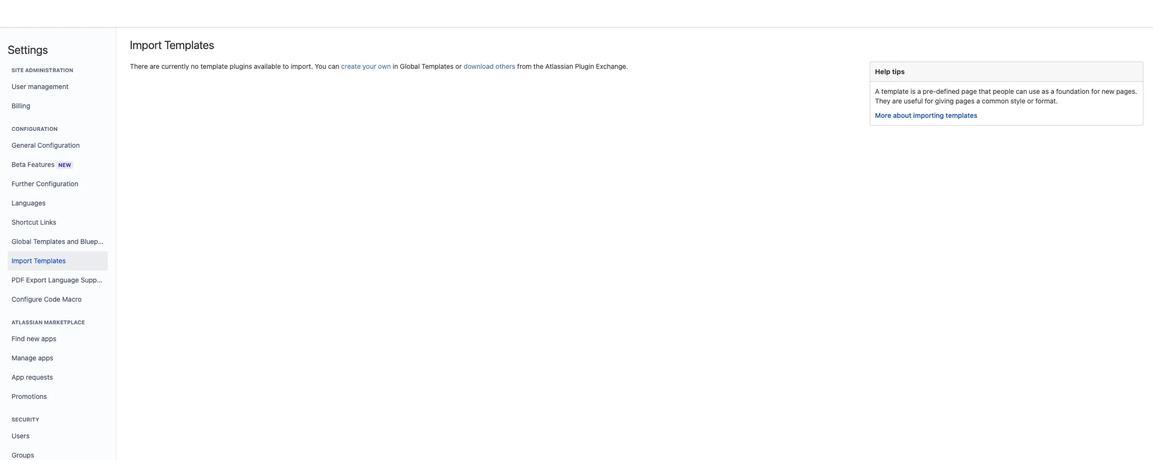 Task type: locate. For each thing, give the bounding box(es) containing it.
can
[[328, 62, 339, 70], [1016, 87, 1028, 95]]

or down use
[[1028, 97, 1034, 105]]

0 vertical spatial template
[[201, 62, 228, 70]]

configuration up the general
[[12, 126, 58, 132]]

promotions
[[12, 392, 47, 400]]

common
[[982, 97, 1009, 105]]

new right find
[[27, 335, 39, 343]]

1 horizontal spatial template
[[882, 87, 909, 95]]

1 horizontal spatial are
[[893, 97, 903, 105]]

collapse sidebar image
[[105, 32, 126, 51]]

0 vertical spatial import templates
[[130, 38, 214, 52]]

import templates up export
[[12, 257, 66, 265]]

import up there
[[130, 38, 162, 52]]

from
[[517, 62, 532, 70]]

0 horizontal spatial import
[[12, 257, 32, 265]]

atlassian marketplace
[[12, 319, 85, 325]]

1 vertical spatial are
[[893, 97, 903, 105]]

support
[[81, 276, 106, 284]]

configuration inside general configuration link
[[38, 141, 80, 149]]

1 horizontal spatial or
[[1028, 97, 1034, 105]]

0 vertical spatial apps
[[41, 335, 56, 343]]

configuration up new
[[38, 141, 80, 149]]

apps
[[41, 335, 56, 343], [38, 354, 53, 362]]

they
[[876, 97, 891, 105]]

configuration up languages link
[[36, 180, 78, 188]]

1 vertical spatial atlassian
[[12, 319, 43, 325]]

foundation
[[1057, 87, 1090, 95]]

shortcut
[[12, 218, 38, 226]]

configuration for further
[[36, 180, 78, 188]]

can up style
[[1016, 87, 1028, 95]]

user management
[[12, 82, 69, 90]]

a
[[876, 87, 880, 95]]

new
[[1102, 87, 1115, 95], [27, 335, 39, 343]]

global
[[400, 62, 420, 70], [12, 237, 31, 245]]

template right no
[[201, 62, 228, 70]]

import
[[130, 38, 162, 52], [12, 257, 32, 265]]

pdf export language support link
[[8, 271, 108, 290]]

site administration group
[[8, 57, 108, 118]]

site
[[12, 67, 24, 73]]

are inside the a template is a pre-defined page that people can use as a foundation for new pages. they are useful for giving pages a common style or format.
[[893, 97, 903, 105]]

0 vertical spatial import
[[130, 38, 162, 52]]

atlassian
[[546, 62, 573, 70], [12, 319, 43, 325]]

apps down 'atlassian marketplace'
[[41, 335, 56, 343]]

pre-
[[923, 87, 937, 95]]

0 horizontal spatial import templates
[[12, 257, 66, 265]]

1 horizontal spatial for
[[1092, 87, 1101, 95]]

0 vertical spatial or
[[456, 62, 462, 70]]

find new apps
[[12, 335, 56, 343]]

template
[[201, 62, 228, 70], [882, 87, 909, 95]]

defined
[[937, 87, 960, 95]]

requests
[[26, 373, 53, 381]]

are right there
[[150, 62, 160, 70]]

download
[[464, 62, 494, 70]]

app requests link
[[8, 368, 108, 387]]

promotions link
[[8, 387, 108, 406]]

languages link
[[8, 193, 108, 213]]

configuration
[[12, 126, 58, 132], [38, 141, 80, 149], [36, 180, 78, 188]]

1 vertical spatial import templates
[[12, 257, 66, 265]]

0 horizontal spatial global
[[12, 237, 31, 245]]

1 horizontal spatial import templates
[[130, 38, 214, 52]]

create your own link
[[341, 62, 391, 70]]

templates down links
[[33, 237, 65, 245]]

0 horizontal spatial are
[[150, 62, 160, 70]]

1 horizontal spatial atlassian
[[546, 62, 573, 70]]

templates
[[164, 38, 214, 52], [422, 62, 454, 70], [33, 237, 65, 245], [34, 257, 66, 265]]

for down pre-
[[925, 97, 934, 105]]

1 vertical spatial import
[[12, 257, 32, 265]]

can right you
[[328, 62, 339, 70]]

no
[[191, 62, 199, 70]]

exchange.
[[596, 62, 628, 70]]

1 vertical spatial new
[[27, 335, 39, 343]]

atlassian right the
[[546, 62, 573, 70]]

1 vertical spatial global
[[12, 237, 31, 245]]

0 vertical spatial can
[[328, 62, 339, 70]]

1 vertical spatial for
[[925, 97, 934, 105]]

format.
[[1036, 97, 1058, 105]]

apps up requests
[[38, 354, 53, 362]]

there are currently no template plugins available to import. you can create your own in global templates or download others from the atlassian plugin exchange.
[[130, 62, 628, 70]]

there
[[130, 62, 148, 70]]

are
[[150, 62, 160, 70], [893, 97, 903, 105]]

global down shortcut
[[12, 237, 31, 245]]

1 horizontal spatial a
[[977, 97, 981, 105]]

a down that
[[977, 97, 981, 105]]

find new apps link
[[8, 329, 108, 348]]

1 horizontal spatial global
[[400, 62, 420, 70]]

further configuration link
[[8, 174, 108, 193]]

import.
[[291, 62, 313, 70]]

0 vertical spatial are
[[150, 62, 160, 70]]

0 horizontal spatial new
[[27, 335, 39, 343]]

user
[[12, 82, 26, 90]]

0 horizontal spatial or
[[456, 62, 462, 70]]

import up pdf
[[12, 257, 32, 265]]

general
[[12, 141, 36, 149]]

template up "they" on the top right
[[882, 87, 909, 95]]

security group
[[8, 406, 108, 460]]

new left 'pages.'
[[1102, 87, 1115, 95]]

1 horizontal spatial new
[[1102, 87, 1115, 95]]

configuration group
[[8, 116, 112, 312]]

1 vertical spatial template
[[882, 87, 909, 95]]

pdf
[[12, 276, 24, 284]]

atlassian up find new apps
[[12, 319, 43, 325]]

further configuration
[[12, 180, 78, 188]]

import templates up 'currently'
[[130, 38, 214, 52]]

0 horizontal spatial for
[[925, 97, 934, 105]]

2 horizontal spatial a
[[1051, 87, 1055, 95]]

1 horizontal spatial can
[[1016, 87, 1028, 95]]

a right is
[[918, 87, 922, 95]]

useful
[[904, 97, 923, 105]]

groups link
[[8, 446, 108, 460]]

tips
[[893, 67, 905, 76]]

1 vertical spatial configuration
[[38, 141, 80, 149]]

a
[[918, 87, 922, 95], [1051, 87, 1055, 95], [977, 97, 981, 105]]

importing
[[914, 111, 944, 119]]

0 horizontal spatial atlassian
[[12, 319, 43, 325]]

1 vertical spatial or
[[1028, 97, 1034, 105]]

or left download
[[456, 62, 462, 70]]

code
[[44, 295, 60, 303]]

global templates and blueprints
[[12, 237, 112, 245]]

1 vertical spatial can
[[1016, 87, 1028, 95]]

general configuration
[[12, 141, 80, 149]]

marketplace
[[44, 319, 85, 325]]

for right foundation
[[1092, 87, 1101, 95]]

are right "they" on the top right
[[893, 97, 903, 105]]

blueprints
[[80, 237, 112, 245]]

or
[[456, 62, 462, 70], [1028, 97, 1034, 105]]

links
[[40, 218, 56, 226]]

help
[[876, 67, 891, 76]]

pages.
[[1117, 87, 1138, 95]]

a right as
[[1051, 87, 1055, 95]]

global right the in
[[400, 62, 420, 70]]

more about importing templates button
[[876, 111, 978, 120]]

plugin
[[575, 62, 595, 70]]

settings
[[8, 43, 48, 56]]

people
[[993, 87, 1015, 95]]

0 vertical spatial atlassian
[[546, 62, 573, 70]]

giving
[[936, 97, 954, 105]]

manage apps link
[[8, 348, 108, 368]]

0 horizontal spatial can
[[328, 62, 339, 70]]

configuration inside further configuration link
[[36, 180, 78, 188]]

0 vertical spatial new
[[1102, 87, 1115, 95]]

2 vertical spatial configuration
[[36, 180, 78, 188]]



Task type: describe. For each thing, give the bounding box(es) containing it.
shortcut links link
[[8, 213, 108, 232]]

users
[[12, 432, 30, 440]]

pdf export language support
[[12, 276, 106, 284]]

manage
[[12, 354, 36, 362]]

export
[[26, 276, 46, 284]]

style
[[1011, 97, 1026, 105]]

can inside the a template is a pre-defined page that people can use as a foundation for new pages. they are useful for giving pages a common style or format.
[[1016, 87, 1028, 95]]

groups
[[12, 451, 34, 459]]

shortcut links
[[12, 218, 56, 226]]

import templates link
[[8, 251, 108, 271]]

in
[[393, 62, 398, 70]]

macro
[[62, 295, 82, 303]]

and
[[67, 237, 79, 245]]

0 horizontal spatial template
[[201, 62, 228, 70]]

configure code macro link
[[8, 290, 108, 309]]

templates
[[946, 111, 978, 119]]

billing
[[12, 102, 30, 110]]

0 vertical spatial for
[[1092, 87, 1101, 95]]

available
[[254, 62, 281, 70]]

find
[[12, 335, 25, 343]]

to
[[283, 62, 289, 70]]

new inside 'atlassian marketplace' group
[[27, 335, 39, 343]]

manage apps
[[12, 354, 53, 362]]

configure code macro
[[12, 295, 82, 303]]

further
[[12, 180, 34, 188]]

users link
[[8, 426, 108, 446]]

beta features new
[[12, 160, 71, 168]]

0 vertical spatial configuration
[[12, 126, 58, 132]]

use
[[1029, 87, 1041, 95]]

app
[[12, 373, 24, 381]]

features
[[28, 160, 55, 168]]

global templates and blueprints link
[[8, 232, 112, 251]]

templates left download
[[422, 62, 454, 70]]

or inside the a template is a pre-defined page that people can use as a foundation for new pages. they are useful for giving pages a common style or format.
[[1028, 97, 1034, 105]]

template inside the a template is a pre-defined page that people can use as a foundation for new pages. they are useful for giving pages a common style or format.
[[882, 87, 909, 95]]

your
[[363, 62, 376, 70]]

the
[[534, 62, 544, 70]]

own
[[378, 62, 391, 70]]

administration
[[25, 67, 73, 73]]

management
[[28, 82, 69, 90]]

you
[[315, 62, 326, 70]]

that
[[979, 87, 992, 95]]

configuration for general
[[38, 141, 80, 149]]

templates up no
[[164, 38, 214, 52]]

billing link
[[8, 96, 108, 116]]

pages
[[956, 97, 975, 105]]

new inside the a template is a pre-defined page that people can use as a foundation for new pages. they are useful for giving pages a common style or format.
[[1102, 87, 1115, 95]]

language
[[48, 276, 79, 284]]

page
[[962, 87, 978, 95]]

currently
[[161, 62, 189, 70]]

user management link
[[8, 77, 108, 96]]

plugins
[[230, 62, 252, 70]]

app requests
[[12, 373, 53, 381]]

templates up pdf export language support link
[[34, 257, 66, 265]]

about
[[894, 111, 912, 119]]

atlassian marketplace group
[[8, 309, 108, 409]]

1 vertical spatial apps
[[38, 354, 53, 362]]

1 horizontal spatial import
[[130, 38, 162, 52]]

languages
[[12, 199, 46, 207]]

import inside configuration "group"
[[12, 257, 32, 265]]

site administration
[[12, 67, 73, 73]]

security
[[12, 416, 39, 423]]

import templates inside configuration "group"
[[12, 257, 66, 265]]

others
[[496, 62, 516, 70]]

a template is a pre-defined page that people can use as a foundation for new pages. they are useful for giving pages a common style or format.
[[876, 87, 1138, 105]]

more
[[876, 111, 892, 119]]

0 vertical spatial global
[[400, 62, 420, 70]]

beta
[[12, 160, 26, 168]]

atlassian inside group
[[12, 319, 43, 325]]

download others link
[[464, 62, 516, 70]]

is
[[911, 87, 916, 95]]

0 horizontal spatial a
[[918, 87, 922, 95]]

global inside configuration "group"
[[12, 237, 31, 245]]

help tips
[[876, 67, 905, 76]]

general configuration link
[[8, 136, 108, 155]]

configure
[[12, 295, 42, 303]]

more about importing templates
[[876, 111, 978, 119]]

create
[[341, 62, 361, 70]]

new
[[58, 161, 71, 168]]



Task type: vqa. For each thing, say whether or not it's contained in the screenshot.
promotions link
yes



